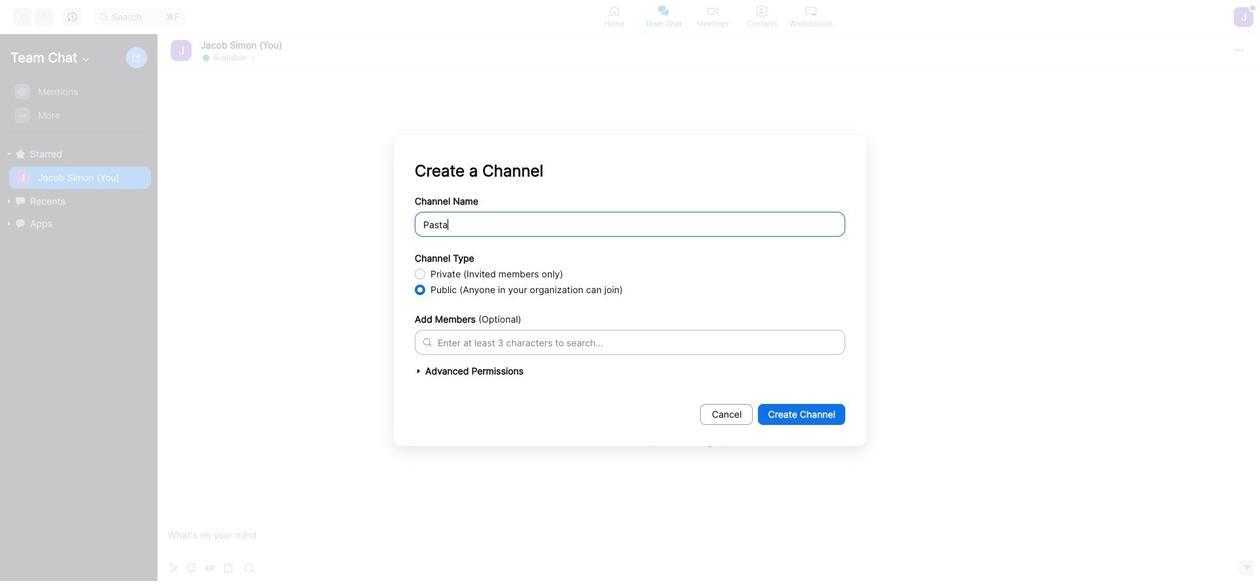 Task type: locate. For each thing, give the bounding box(es) containing it.
option group
[[415, 267, 846, 298]]

team chat image
[[659, 6, 669, 16]]

channel type, private (invited members only) image
[[415, 269, 425, 280]]

group
[[0, 80, 151, 135]]

channel type, public (anyone in your organization can join) image
[[415, 285, 425, 295]]

None text field
[[438, 336, 441, 350]]

profile contact image
[[757, 6, 768, 16]]

starred tree item
[[5, 143, 151, 165]]

online image
[[203, 54, 209, 61], [203, 54, 209, 61]]

triangle right image
[[5, 150, 13, 158], [5, 150, 13, 158], [415, 368, 423, 376], [415, 368, 423, 376]]

magnifier image
[[100, 13, 108, 21], [100, 13, 108, 21], [423, 339, 431, 347], [423, 339, 431, 347]]

profile contact image
[[757, 6, 768, 16]]

whiteboard small image
[[806, 6, 817, 16], [806, 6, 817, 16]]

chevron right small image
[[250, 54, 258, 62]]

new image
[[133, 54, 141, 62]]

tree
[[0, 79, 155, 248]]

chevron right small image
[[250, 53, 258, 62]]

home small image
[[609, 6, 620, 16]]

home small image
[[609, 6, 620, 16]]

screenshot image
[[245, 564, 254, 573]]

tab list
[[590, 0, 836, 33]]



Task type: describe. For each thing, give the bounding box(es) containing it.
star image
[[16, 150, 25, 159]]

team chat image
[[659, 6, 669, 16]]

video on image
[[708, 6, 718, 16]]

Channel Type, Private (Invited members only) button
[[415, 269, 425, 280]]

video on image
[[708, 6, 718, 16]]

star image
[[16, 150, 25, 159]]

screenshot image
[[245, 564, 254, 573]]

e.g. Happy Crew text field
[[415, 212, 846, 237]]

new image
[[133, 54, 141, 62]]

Channel Type, Public (Anyone in your organization can join) button
[[415, 285, 425, 295]]



Task type: vqa. For each thing, say whether or not it's contained in the screenshot.
Triangle Right icon for STARRED tree item
no



